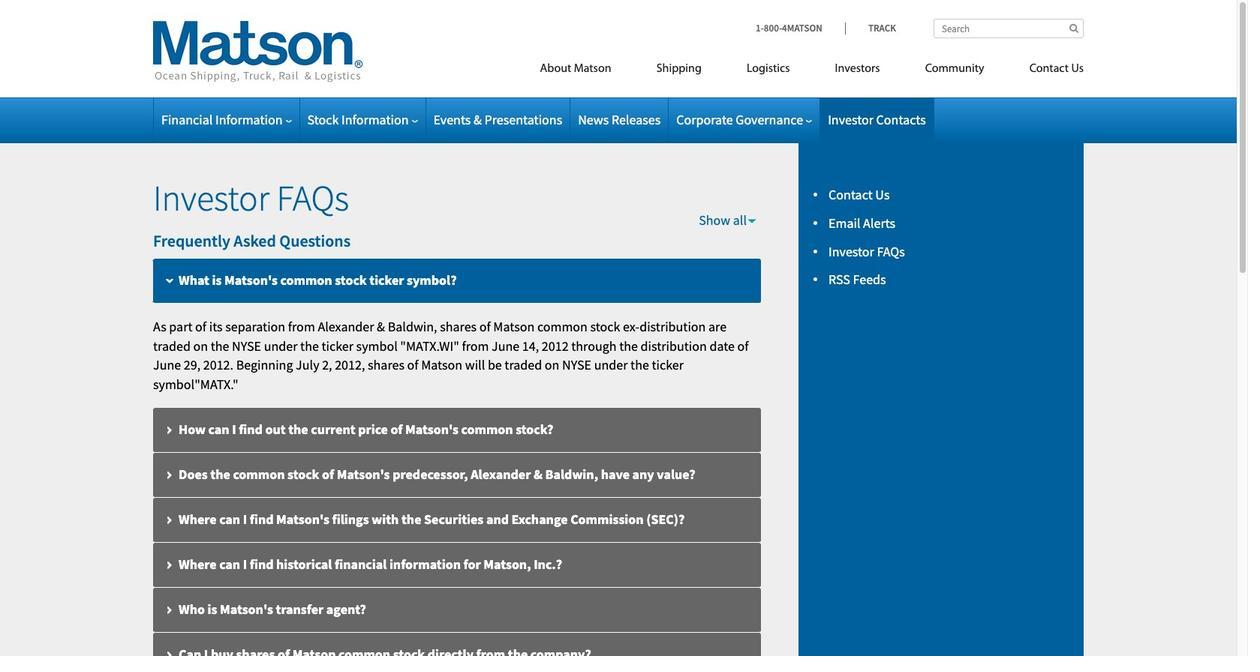 Task type: describe. For each thing, give the bounding box(es) containing it.
governance
[[736, 111, 803, 128]]

price
[[358, 421, 388, 438]]

stock information
[[307, 111, 409, 128]]

all
[[733, 211, 747, 229]]

stock?
[[516, 421, 554, 438]]

date
[[710, 337, 735, 355]]

search image
[[1070, 23, 1079, 33]]

current
[[311, 421, 356, 438]]

common down questions
[[280, 272, 332, 289]]

1-800-4matson link
[[756, 22, 845, 35]]

find for historical
[[250, 556, 274, 573]]

alexander inside tab
[[471, 466, 531, 483]]

(sec)?
[[646, 511, 685, 528]]

how can i find out the current price of matson's common stock? tab
[[153, 408, 761, 453]]

news
[[578, 111, 609, 128]]

2,
[[322, 357, 332, 374]]

july
[[296, 357, 319, 374]]

events & presentations
[[434, 111, 562, 128]]

1 vertical spatial us
[[876, 186, 890, 203]]

Search search field
[[934, 19, 1084, 38]]

0 horizontal spatial on
[[193, 337, 208, 355]]

what is matson's common stock ticker symbol? tab
[[153, 259, 761, 304]]

investor contacts link
[[828, 111, 926, 128]]

1 horizontal spatial matson
[[493, 318, 535, 335]]

news releases link
[[578, 111, 661, 128]]

& inside as part of its separation from alexander & baldwin, shares of matson common stock ex-distribution are traded on the nyse under the ticker symbol "matx.wi" from june 14, 2012 through the distribution date of june 29, 2012. beginning july 2, 2012, shares of matson will be traded on nyse under the ticker symbol"matx."
[[377, 318, 385, 335]]

0 horizontal spatial ticker
[[322, 337, 354, 355]]

what
[[179, 272, 209, 289]]

0 vertical spatial from
[[288, 318, 315, 335]]

is for who
[[208, 601, 217, 618]]

matson image
[[153, 21, 363, 83]]

through
[[571, 337, 617, 355]]

0 horizontal spatial faqs
[[277, 176, 349, 221]]

community link
[[903, 56, 1007, 86]]

matson's up the predecessor,
[[405, 421, 459, 438]]

corporate
[[677, 111, 733, 128]]

investors
[[835, 63, 880, 75]]

0 horizontal spatial june
[[153, 357, 181, 374]]

logistics link
[[724, 56, 813, 86]]

about
[[540, 63, 572, 75]]

find for out
[[239, 421, 263, 438]]

securities
[[424, 511, 484, 528]]

who
[[179, 601, 205, 618]]

asked
[[234, 231, 276, 252]]

shipping
[[657, 63, 702, 75]]

2012,
[[335, 357, 365, 374]]

value?
[[657, 466, 696, 483]]

common left stock?
[[461, 421, 513, 438]]

how can i find out the current price of matson's common stock?
[[179, 421, 554, 438]]

0 vertical spatial nyse
[[232, 337, 261, 355]]

shipping link
[[634, 56, 724, 86]]

information for stock information
[[342, 111, 409, 128]]

releases
[[612, 111, 661, 128]]

track link
[[845, 22, 896, 35]]

email
[[829, 215, 861, 232]]

financial
[[161, 111, 213, 128]]

top menu navigation
[[473, 56, 1084, 86]]

1 horizontal spatial june
[[492, 337, 520, 355]]

about matson
[[540, 63, 612, 75]]

1 vertical spatial contact
[[829, 186, 873, 203]]

2 vertical spatial stock
[[288, 466, 319, 483]]

where can i find historical financial information for matson, inc.? tab
[[153, 543, 761, 588]]

does
[[179, 466, 208, 483]]

1 horizontal spatial nyse
[[562, 357, 592, 374]]

community
[[925, 63, 985, 75]]

how
[[179, 421, 206, 438]]

rss
[[829, 271, 851, 289]]

inc.?
[[534, 556, 562, 573]]

filings
[[332, 511, 369, 528]]

separation
[[225, 318, 285, 335]]

matson,
[[484, 556, 531, 573]]

1 horizontal spatial shares
[[440, 318, 477, 335]]

of right price
[[391, 421, 403, 438]]

0 vertical spatial stock
[[335, 272, 367, 289]]

matson's up historical
[[276, 511, 330, 528]]

i for out
[[232, 421, 236, 438]]

symbol?
[[407, 272, 457, 289]]

1 vertical spatial faqs
[[877, 243, 905, 260]]

feeds
[[853, 271, 886, 289]]

questions
[[279, 231, 351, 252]]

frequently
[[153, 231, 230, 252]]

financial information
[[161, 111, 283, 128]]

who is matson's transfer agent?
[[179, 601, 366, 618]]

stock information link
[[307, 111, 418, 128]]

events & presentations link
[[434, 111, 562, 128]]

corporate governance link
[[677, 111, 812, 128]]

matson's inside tab
[[220, 601, 273, 618]]

have
[[601, 466, 630, 483]]

29,
[[184, 357, 201, 374]]

corporate governance
[[677, 111, 803, 128]]

investors link
[[813, 56, 903, 86]]

about matson link
[[518, 56, 634, 86]]

rss feeds link
[[829, 271, 886, 289]]

be
[[488, 357, 502, 374]]

1 vertical spatial traded
[[505, 357, 542, 374]]

investor contacts
[[828, 111, 926, 128]]

common down out on the left bottom of page
[[233, 466, 285, 483]]

"matx.wi"
[[400, 337, 459, 355]]

where can i find matson's filings with the securities and exchange commission (sec)?
[[179, 511, 685, 528]]

1-
[[756, 22, 764, 35]]



Task type: vqa. For each thing, say whether or not it's contained in the screenshot.
January
no



Task type: locate. For each thing, give the bounding box(es) containing it.
from up will
[[462, 337, 489, 355]]

where
[[179, 511, 217, 528], [179, 556, 217, 573]]

matson's down the asked
[[225, 272, 278, 289]]

investor for investor faqs link
[[829, 243, 874, 260]]

on up 29,
[[193, 337, 208, 355]]

1 information from the left
[[215, 111, 283, 128]]

2 vertical spatial &
[[534, 466, 543, 483]]

1 vertical spatial june
[[153, 357, 181, 374]]

matson's
[[225, 272, 278, 289], [405, 421, 459, 438], [337, 466, 390, 483], [276, 511, 330, 528], [220, 601, 273, 618]]

2012.
[[203, 357, 233, 374]]

show all link
[[153, 210, 761, 232]]

is right what on the left top of the page
[[212, 272, 222, 289]]

0 horizontal spatial stock
[[288, 466, 319, 483]]

contact us link down search icon
[[1007, 56, 1084, 86]]

1 vertical spatial on
[[545, 357, 560, 374]]

ticker inside tab
[[370, 272, 404, 289]]

financial information link
[[161, 111, 292, 128]]

nyse down the 'separation' at the left of page
[[232, 337, 261, 355]]

1 vertical spatial contact us
[[829, 186, 890, 203]]

investor faqs link
[[829, 243, 905, 260]]

is inside tab
[[208, 601, 217, 618]]

14,
[[522, 337, 539, 355]]

where down does
[[179, 511, 217, 528]]

information right the "financial"
[[215, 111, 283, 128]]

1 vertical spatial from
[[462, 337, 489, 355]]

i for matson's
[[243, 511, 247, 528]]

common inside as part of its separation from alexander & baldwin, shares of matson common stock ex-distribution are traded on the nyse under the ticker symbol "matx.wi" from june 14, 2012 through the distribution date of june 29, 2012. beginning july 2, 2012, shares of matson will be traded on nyse under the ticker symbol"matx."
[[537, 318, 588, 335]]

2 vertical spatial matson
[[421, 357, 463, 374]]

where for where can i find matson's filings with the securities and exchange commission (sec)?
[[179, 511, 217, 528]]

investor up frequently in the top left of the page
[[153, 176, 269, 221]]

of
[[195, 318, 207, 335], [479, 318, 491, 335], [738, 337, 749, 355], [407, 357, 419, 374], [391, 421, 403, 438], [322, 466, 334, 483]]

0 vertical spatial under
[[264, 337, 298, 355]]

2 vertical spatial can
[[219, 556, 240, 573]]

2 vertical spatial i
[[243, 556, 247, 573]]

&
[[474, 111, 482, 128], [377, 318, 385, 335], [534, 466, 543, 483]]

0 vertical spatial baldwin,
[[388, 318, 437, 335]]

show
[[699, 211, 731, 229]]

1 horizontal spatial from
[[462, 337, 489, 355]]

alexander up symbol
[[318, 318, 374, 335]]

shares down symbol
[[368, 357, 405, 374]]

contact us up email alerts
[[829, 186, 890, 203]]

us up 'alerts' on the right of page
[[876, 186, 890, 203]]

us inside contact us link
[[1072, 63, 1084, 75]]

shares
[[440, 318, 477, 335], [368, 357, 405, 374]]

june up be
[[492, 337, 520, 355]]

common
[[280, 272, 332, 289], [537, 318, 588, 335], [461, 421, 513, 438], [233, 466, 285, 483]]

does the common stock of matson's predecessor, alexander & baldwin, have any value?
[[179, 466, 696, 483]]

financial
[[335, 556, 387, 573]]

can inside tab
[[219, 556, 240, 573]]

0 vertical spatial alexander
[[318, 318, 374, 335]]

stock
[[307, 111, 339, 128]]

alexander inside as part of its separation from alexander & baldwin, shares of matson common stock ex-distribution are traded on the nyse under the ticker symbol "matx.wi" from june 14, 2012 through the distribution date of june 29, 2012. beginning july 2, 2012, shares of matson will be traded on nyse under the ticker symbol"matx."
[[318, 318, 374, 335]]

0 horizontal spatial matson
[[421, 357, 463, 374]]

will
[[465, 357, 485, 374]]

1 horizontal spatial contact
[[1030, 63, 1069, 75]]

0 horizontal spatial us
[[876, 186, 890, 203]]

of down current
[[322, 466, 334, 483]]

1 horizontal spatial traded
[[505, 357, 542, 374]]

1 vertical spatial is
[[208, 601, 217, 618]]

contact inside top menu navigation
[[1030, 63, 1069, 75]]

1 vertical spatial contact us link
[[829, 186, 890, 203]]

1 vertical spatial stock
[[590, 318, 620, 335]]

1 vertical spatial alexander
[[471, 466, 531, 483]]

can for matson's
[[219, 511, 240, 528]]

0 horizontal spatial traded
[[153, 337, 191, 355]]

1 vertical spatial distribution
[[641, 337, 707, 355]]

out
[[265, 421, 286, 438]]

0 horizontal spatial contact us link
[[829, 186, 890, 203]]

matson up 14,
[[493, 318, 535, 335]]

june
[[492, 337, 520, 355], [153, 357, 181, 374]]

is inside tab
[[212, 272, 222, 289]]

where can i find matson's filings with the securities and exchange commission (sec)? tab
[[153, 498, 761, 543]]

1 horizontal spatial on
[[545, 357, 560, 374]]

show all frequently asked questions
[[153, 211, 747, 252]]

find
[[239, 421, 263, 438], [250, 511, 274, 528], [250, 556, 274, 573]]

presentations
[[485, 111, 562, 128]]

under
[[264, 337, 298, 355], [594, 357, 628, 374]]

1 vertical spatial i
[[243, 511, 247, 528]]

0 vertical spatial matson
[[574, 63, 612, 75]]

nyse down through
[[562, 357, 592, 374]]

0 horizontal spatial baldwin,
[[388, 318, 437, 335]]

does the common stock of matson's predecessor, alexander & baldwin, have any value? tab
[[153, 453, 761, 498]]

us down search icon
[[1072, 63, 1084, 75]]

1 vertical spatial shares
[[368, 357, 405, 374]]

find for matson's
[[250, 511, 274, 528]]

matson's left transfer
[[220, 601, 273, 618]]

0 horizontal spatial nyse
[[232, 337, 261, 355]]

symbol"matx."
[[153, 376, 238, 393]]

shares up "matx.wi" in the left of the page
[[440, 318, 477, 335]]

investor up rss feeds "link"
[[829, 243, 874, 260]]

faqs down 'alerts' on the right of page
[[877, 243, 905, 260]]

1 horizontal spatial information
[[342, 111, 409, 128]]

0 vertical spatial distribution
[[640, 318, 706, 335]]

matson right about
[[574, 63, 612, 75]]

0 vertical spatial us
[[1072, 63, 1084, 75]]

historical
[[276, 556, 332, 573]]

1 horizontal spatial stock
[[335, 272, 367, 289]]

1 vertical spatial can
[[219, 511, 240, 528]]

where for where can i find historical financial information for matson, inc.?
[[179, 556, 217, 573]]

0 vertical spatial where
[[179, 511, 217, 528]]

on down 2012
[[545, 357, 560, 374]]

0 vertical spatial on
[[193, 337, 208, 355]]

matson inside top menu navigation
[[574, 63, 612, 75]]

2 where from the top
[[179, 556, 217, 573]]

tab
[[153, 633, 761, 657]]

2 horizontal spatial stock
[[590, 318, 620, 335]]

with
[[372, 511, 399, 528]]

contact us link up email alerts
[[829, 186, 890, 203]]

0 vertical spatial can
[[208, 421, 229, 438]]

1 horizontal spatial baldwin,
[[545, 466, 598, 483]]

2 horizontal spatial &
[[534, 466, 543, 483]]

contact us link
[[1007, 56, 1084, 86], [829, 186, 890, 203]]

information
[[390, 556, 461, 573]]

find inside tab
[[250, 556, 274, 573]]

matson down "matx.wi" in the left of the page
[[421, 357, 463, 374]]

i for historical
[[243, 556, 247, 573]]

contact up email
[[829, 186, 873, 203]]

& right events at the top left
[[474, 111, 482, 128]]

the
[[211, 337, 229, 355], [300, 337, 319, 355], [619, 337, 638, 355], [631, 357, 649, 374], [288, 421, 308, 438], [210, 466, 230, 483], [402, 511, 421, 528]]

0 vertical spatial investor
[[828, 111, 874, 128]]

None search field
[[934, 19, 1084, 38]]

0 horizontal spatial alexander
[[318, 318, 374, 335]]

of down "matx.wi" in the left of the page
[[407, 357, 419, 374]]

& up symbol
[[377, 318, 385, 335]]

800-
[[764, 22, 782, 35]]

logistics
[[747, 63, 790, 75]]

baldwin, up "matx.wi" in the left of the page
[[388, 318, 437, 335]]

under down through
[[594, 357, 628, 374]]

commission
[[571, 511, 644, 528]]

exchange
[[512, 511, 568, 528]]

0 horizontal spatial contact us
[[829, 186, 890, 203]]

stock up through
[[590, 318, 620, 335]]

0 vertical spatial contact us link
[[1007, 56, 1084, 86]]

under up beginning
[[264, 337, 298, 355]]

can for out
[[208, 421, 229, 438]]

of right date
[[738, 337, 749, 355]]

is right who
[[208, 601, 217, 618]]

alerts
[[863, 215, 896, 232]]

information right stock
[[342, 111, 409, 128]]

2 vertical spatial find
[[250, 556, 274, 573]]

0 vertical spatial contact
[[1030, 63, 1069, 75]]

1 vertical spatial find
[[250, 511, 274, 528]]

1 horizontal spatial contact us link
[[1007, 56, 1084, 86]]

1 vertical spatial investor faqs
[[829, 243, 905, 260]]

for
[[464, 556, 481, 573]]

email alerts link
[[829, 215, 896, 232]]

2 information from the left
[[342, 111, 409, 128]]

1 horizontal spatial under
[[594, 357, 628, 374]]

investor faqs
[[153, 176, 349, 221], [829, 243, 905, 260]]

1 vertical spatial &
[[377, 318, 385, 335]]

june left 29,
[[153, 357, 181, 374]]

i inside tab
[[243, 556, 247, 573]]

0 horizontal spatial investor faqs
[[153, 176, 349, 221]]

alexander
[[318, 318, 374, 335], [471, 466, 531, 483]]

investor
[[828, 111, 874, 128], [153, 176, 269, 221], [829, 243, 874, 260]]

on
[[193, 337, 208, 355], [545, 357, 560, 374]]

where inside tab
[[179, 556, 217, 573]]

1 horizontal spatial &
[[474, 111, 482, 128]]

1 vertical spatial where
[[179, 556, 217, 573]]

0 vertical spatial investor faqs
[[153, 176, 349, 221]]

& up "exchange" at the left of page
[[534, 466, 543, 483]]

1 horizontal spatial investor faqs
[[829, 243, 905, 260]]

common up 2012
[[537, 318, 588, 335]]

0 horizontal spatial shares
[[368, 357, 405, 374]]

baldwin, inside as part of its separation from alexander & baldwin, shares of matson common stock ex-distribution are traded on the nyse under the ticker symbol "matx.wi" from june 14, 2012 through the distribution date of june 29, 2012. beginning july 2, 2012, shares of matson will be traded on nyse under the ticker symbol"matx."
[[388, 318, 437, 335]]

information for financial information
[[215, 111, 283, 128]]

predecessor,
[[393, 466, 468, 483]]

investor faqs up 'feeds'
[[829, 243, 905, 260]]

baldwin, left have
[[545, 466, 598, 483]]

1 vertical spatial under
[[594, 357, 628, 374]]

1 vertical spatial baldwin,
[[545, 466, 598, 483]]

of left its
[[195, 318, 207, 335]]

track
[[868, 22, 896, 35]]

news releases
[[578, 111, 661, 128]]

0 vertical spatial i
[[232, 421, 236, 438]]

0 vertical spatial shares
[[440, 318, 477, 335]]

can
[[208, 421, 229, 438], [219, 511, 240, 528], [219, 556, 240, 573]]

traded down 14,
[[505, 357, 542, 374]]

as part of its separation from alexander & baldwin, shares of matson common stock ex-distribution are traded on the nyse under the ticker symbol "matx.wi" from june 14, 2012 through the distribution date of june 29, 2012. beginning july 2, 2012, shares of matson will be traded on nyse under the ticker symbol"matx."
[[153, 318, 749, 393]]

its
[[209, 318, 223, 335]]

and
[[486, 511, 509, 528]]

investor for investor contacts link
[[828, 111, 874, 128]]

contact us inside contact us link
[[1030, 63, 1084, 75]]

is
[[212, 272, 222, 289], [208, 601, 217, 618]]

where up who
[[179, 556, 217, 573]]

contacts
[[876, 111, 926, 128]]

1 vertical spatial matson
[[493, 318, 535, 335]]

distribution left are at the right
[[640, 318, 706, 335]]

1 vertical spatial nyse
[[562, 357, 592, 374]]

what is matson's common stock ticker symbol? tab panel
[[153, 317, 761, 395]]

are
[[709, 318, 727, 335]]

can for historical
[[219, 556, 240, 573]]

0 vertical spatial contact us
[[1030, 63, 1084, 75]]

ticker
[[370, 272, 404, 289], [322, 337, 354, 355], [652, 357, 684, 374]]

of up be
[[479, 318, 491, 335]]

distribution left date
[[641, 337, 707, 355]]

investor down investors link
[[828, 111, 874, 128]]

0 vertical spatial faqs
[[277, 176, 349, 221]]

stock down current
[[288, 466, 319, 483]]

who is matson's transfer agent? tab
[[153, 588, 761, 633]]

2 vertical spatial ticker
[[652, 357, 684, 374]]

0 vertical spatial &
[[474, 111, 482, 128]]

1 vertical spatial investor
[[153, 176, 269, 221]]

agent?
[[326, 601, 366, 618]]

2 horizontal spatial matson
[[574, 63, 612, 75]]

1 vertical spatial ticker
[[322, 337, 354, 355]]

baldwin, inside does the common stock of matson's predecessor, alexander & baldwin, have any value? tab
[[545, 466, 598, 483]]

2 vertical spatial investor
[[829, 243, 874, 260]]

& inside tab
[[534, 466, 543, 483]]

0 vertical spatial find
[[239, 421, 263, 438]]

2 horizontal spatial ticker
[[652, 357, 684, 374]]

stock inside as part of its separation from alexander & baldwin, shares of matson common stock ex-distribution are traded on the nyse under the ticker symbol "matx.wi" from june 14, 2012 through the distribution date of june 29, 2012. beginning july 2, 2012, shares of matson will be traded on nyse under the ticker symbol"matx."
[[590, 318, 620, 335]]

0 horizontal spatial contact
[[829, 186, 873, 203]]

1 horizontal spatial alexander
[[471, 466, 531, 483]]

ex-
[[623, 318, 640, 335]]

matson
[[574, 63, 612, 75], [493, 318, 535, 335], [421, 357, 463, 374]]

contact us
[[1030, 63, 1084, 75], [829, 186, 890, 203]]

1 where from the top
[[179, 511, 217, 528]]

traded down part
[[153, 337, 191, 355]]

baldwin,
[[388, 318, 437, 335], [545, 466, 598, 483]]

matson's down how can i find out the current price of matson's common stock?
[[337, 466, 390, 483]]

events
[[434, 111, 471, 128]]

as
[[153, 318, 166, 335]]

contact down the search search field
[[1030, 63, 1069, 75]]

stock
[[335, 272, 367, 289], [590, 318, 620, 335], [288, 466, 319, 483]]

1-800-4matson
[[756, 22, 823, 35]]

1 horizontal spatial contact us
[[1030, 63, 1084, 75]]

symbol
[[356, 337, 398, 355]]

stock down questions
[[335, 272, 367, 289]]

0 vertical spatial june
[[492, 337, 520, 355]]

0 horizontal spatial from
[[288, 318, 315, 335]]

where can i find historical financial information for matson, inc.?
[[179, 556, 562, 573]]

where inside tab
[[179, 511, 217, 528]]

4matson
[[782, 22, 823, 35]]

0 vertical spatial is
[[212, 272, 222, 289]]

us
[[1072, 63, 1084, 75], [876, 186, 890, 203]]

alexander up and
[[471, 466, 531, 483]]

faqs up questions
[[277, 176, 349, 221]]

1 horizontal spatial us
[[1072, 63, 1084, 75]]

rss feeds
[[829, 271, 886, 289]]

from up "july"
[[288, 318, 315, 335]]

faqs
[[277, 176, 349, 221], [877, 243, 905, 260]]

0 horizontal spatial under
[[264, 337, 298, 355]]

0 vertical spatial ticker
[[370, 272, 404, 289]]

transfer
[[276, 601, 324, 618]]

is for what
[[212, 272, 222, 289]]

investor faqs up the asked
[[153, 176, 349, 221]]

1 horizontal spatial ticker
[[370, 272, 404, 289]]

0 vertical spatial traded
[[153, 337, 191, 355]]

0 horizontal spatial &
[[377, 318, 385, 335]]

beginning
[[236, 357, 293, 374]]

contact us down search icon
[[1030, 63, 1084, 75]]



